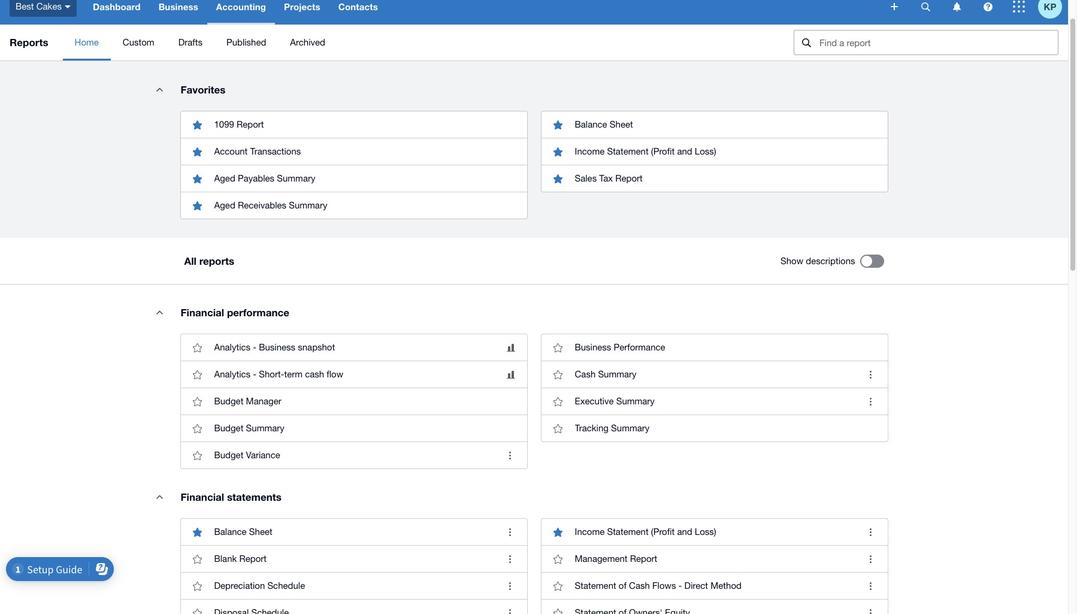 Task type: locate. For each thing, give the bounding box(es) containing it.
2 analytics from the top
[[214, 369, 251, 380]]

aged receivables summary link
[[181, 192, 527, 219]]

favorite image for budget manager
[[185, 390, 209, 414]]

favorite image inside business performance link
[[546, 336, 570, 360]]

financial
[[181, 306, 224, 319], [181, 491, 224, 504]]

2 loss) from the top
[[695, 527, 717, 537]]

short-
[[259, 369, 284, 380]]

None field
[[794, 30, 1059, 55]]

show
[[781, 256, 804, 266]]

loss) up management report link
[[695, 527, 717, 537]]

summary down manager
[[246, 423, 285, 433]]

financial left "statements"
[[181, 491, 224, 504]]

budget summary
[[214, 423, 285, 433]]

0 horizontal spatial balance sheet link
[[181, 519, 527, 546]]

1 vertical spatial aged
[[214, 200, 235, 210]]

2 income statement (profit and loss) from the top
[[575, 527, 717, 537]]

and
[[677, 146, 693, 156], [677, 527, 693, 537]]

statement left 'of'
[[575, 581, 617, 591]]

1 vertical spatial income statement (profit and loss) link
[[541, 519, 888, 546]]

0 vertical spatial income statement (profit and loss) link
[[541, 138, 888, 165]]

accounting button
[[207, 0, 275, 25]]

balance up sales
[[575, 119, 608, 129]]

report right 1099 at the left top of page
[[237, 119, 264, 129]]

more options image inside depreciation schedule link
[[498, 574, 522, 598]]

schedule
[[268, 581, 305, 591]]

dashboard link
[[84, 0, 150, 25]]

management report
[[575, 554, 658, 564]]

budget up budget variance
[[214, 423, 244, 433]]

and up sales tax report link
[[677, 146, 693, 156]]

0 horizontal spatial balance
[[214, 527, 247, 537]]

1 vertical spatial sheet
[[249, 527, 273, 537]]

1 and from the top
[[677, 146, 693, 156]]

1 horizontal spatial balance
[[575, 119, 608, 129]]

published
[[227, 37, 266, 47]]

0 vertical spatial analytics
[[214, 342, 251, 353]]

1 vertical spatial income statement (profit and loss)
[[575, 527, 717, 537]]

remove favorite image inside aged receivables summary link
[[185, 194, 209, 218]]

report
[[237, 119, 264, 129], [616, 173, 643, 183], [239, 554, 267, 564], [630, 554, 658, 564]]

expand report group image
[[148, 77, 172, 101], [148, 485, 172, 509]]

budget manager link
[[181, 388, 527, 415]]

cakes
[[36, 1, 62, 11]]

4 more options image from the top
[[859, 547, 883, 571]]

1 horizontal spatial balance sheet link
[[541, 111, 888, 138]]

income statement (profit and loss) up sales tax report in the right top of the page
[[575, 146, 717, 156]]

report for blank report
[[239, 554, 267, 564]]

income statement (profit and loss)
[[575, 146, 717, 156], [575, 527, 717, 537]]

blank
[[214, 554, 237, 564]]

1 aged from the top
[[214, 173, 235, 183]]

favorite image
[[185, 336, 209, 360], [546, 547, 570, 571], [185, 574, 209, 598], [546, 574, 570, 598], [185, 601, 209, 614], [546, 601, 570, 614]]

0 vertical spatial statement
[[607, 146, 649, 156]]

business
[[159, 1, 198, 12], [259, 342, 296, 353], [575, 342, 612, 353]]

(profit up sales tax report link
[[651, 146, 675, 156]]

summary right receivables in the left of the page
[[289, 200, 327, 210]]

and up management report link
[[677, 527, 693, 537]]

2 and from the top
[[677, 527, 693, 537]]

summary for cash summary
[[598, 369, 637, 380]]

remove favorite image
[[185, 113, 209, 137], [546, 113, 570, 137], [185, 167, 209, 191], [185, 194, 209, 218]]

1 expand report group image from the top
[[148, 77, 172, 101]]

income statement (profit and loss) link
[[541, 138, 888, 165], [541, 519, 888, 546]]

- for short-
[[253, 369, 257, 380]]

income up management
[[575, 527, 605, 537]]

expand report group image for favorites
[[148, 77, 172, 101]]

- down performance
[[253, 342, 257, 353]]

1 vertical spatial -
[[253, 369, 257, 380]]

svg image
[[1013, 1, 1025, 13], [921, 2, 930, 11], [984, 2, 993, 11]]

1 vertical spatial (profit
[[651, 527, 675, 537]]

performance
[[227, 306, 290, 319]]

favorite image for depreciation
[[185, 574, 209, 598]]

and for first the income statement (profit and loss) link
[[677, 146, 693, 156]]

blank report link
[[181, 546, 527, 572]]

budget down budget summary
[[214, 450, 244, 460]]

more options image inside statement of cash flows - direct method 'link'
[[859, 574, 883, 598]]

1 vertical spatial balance
[[214, 527, 247, 537]]

0 horizontal spatial cash
[[575, 369, 596, 380]]

0 horizontal spatial balance sheet
[[214, 527, 273, 537]]

analytics for analytics - short-term cash flow
[[214, 369, 251, 380]]

income for second the income statement (profit and loss) link
[[575, 527, 605, 537]]

favorite image inside cash summary link
[[546, 363, 570, 387]]

remove favorite image inside aged payables summary link
[[185, 167, 209, 191]]

1099 report link
[[181, 111, 527, 138]]

0 vertical spatial balance
[[575, 119, 608, 129]]

2 horizontal spatial business
[[575, 342, 612, 353]]

3 budget from the top
[[214, 450, 244, 460]]

0 vertical spatial and
[[677, 146, 693, 156]]

budget variance
[[214, 450, 280, 460]]

1 vertical spatial budget
[[214, 423, 244, 433]]

0 horizontal spatial svg image
[[65, 5, 71, 8]]

of
[[619, 581, 627, 591]]

cash summary
[[575, 369, 637, 380]]

statement for first the income statement (profit and loss) link
[[607, 146, 649, 156]]

1 vertical spatial financial
[[181, 491, 224, 504]]

home
[[75, 37, 99, 47]]

more options image for budget variance
[[498, 444, 522, 468]]

statement up sales tax report in the right top of the page
[[607, 146, 649, 156]]

1 income statement (profit and loss) from the top
[[575, 146, 717, 156]]

budget up budget summary
[[214, 396, 244, 406]]

drafts link
[[166, 25, 215, 61]]

loss)
[[695, 146, 717, 156], [695, 527, 717, 537]]

more information about analytics - business snapshot image
[[507, 344, 515, 352]]

favorite image inside budget summary link
[[185, 417, 209, 441]]

remove favorite image
[[185, 140, 209, 164], [546, 140, 570, 164], [546, 167, 570, 191], [185, 520, 209, 544], [546, 520, 570, 544]]

income statement (profit and loss) for second the income statement (profit and loss) link
[[575, 527, 717, 537]]

0 vertical spatial sheet
[[610, 119, 633, 129]]

more options image inside the executive summary link
[[859, 390, 883, 414]]

budget summary link
[[181, 415, 527, 442]]

2 financial from the top
[[181, 491, 224, 504]]

0 vertical spatial budget
[[214, 396, 244, 406]]

aged left receivables in the left of the page
[[214, 200, 235, 210]]

2 vertical spatial -
[[679, 581, 682, 591]]

report right tax
[[616, 173, 643, 183]]

favorite image for analytics
[[185, 336, 209, 360]]

favorite image inside depreciation schedule link
[[185, 574, 209, 598]]

sheet
[[610, 119, 633, 129], [249, 527, 273, 537]]

balance sheet for report
[[214, 527, 273, 537]]

balance sheet link up sales tax report link
[[541, 111, 888, 138]]

statement of cash flows - direct method
[[575, 581, 742, 591]]

1 horizontal spatial sheet
[[610, 119, 633, 129]]

business up drafts
[[159, 1, 198, 12]]

aged payables summary
[[214, 173, 316, 183]]

1 vertical spatial analytics
[[214, 369, 251, 380]]

analytics
[[214, 342, 251, 353], [214, 369, 251, 380]]

loss) up sales tax report link
[[695, 146, 717, 156]]

statement for second the income statement (profit and loss) link
[[607, 527, 649, 537]]

2 horizontal spatial svg image
[[953, 2, 961, 11]]

expand report group image for financial statements
[[148, 485, 172, 509]]

business for business performance
[[575, 342, 612, 353]]

- left short-
[[253, 369, 257, 380]]

aged for aged payables summary
[[214, 173, 235, 183]]

statement up management report
[[607, 527, 649, 537]]

favorite image inside budget variance link
[[185, 444, 209, 468]]

business inside 'dropdown button'
[[159, 1, 198, 12]]

summary
[[277, 173, 316, 183], [289, 200, 327, 210], [598, 369, 637, 380], [616, 396, 655, 406], [246, 423, 285, 433], [611, 423, 650, 433]]

1 vertical spatial cash
[[629, 581, 650, 591]]

balance up blank on the left bottom of page
[[214, 527, 247, 537]]

balance sheet
[[575, 119, 633, 129], [214, 527, 273, 537]]

1 vertical spatial balance sheet
[[214, 527, 273, 537]]

2 aged from the top
[[214, 200, 235, 210]]

expand report group image
[[148, 300, 172, 324]]

1 income statement (profit and loss) link from the top
[[541, 138, 888, 165]]

balance sheet up tax
[[575, 119, 633, 129]]

more options image
[[498, 444, 522, 468], [498, 520, 522, 544], [498, 547, 522, 571], [498, 574, 522, 598], [859, 574, 883, 598], [498, 601, 522, 614], [859, 601, 883, 614]]

business up analytics - short-term cash flow
[[259, 342, 296, 353]]

0 vertical spatial aged
[[214, 173, 235, 183]]

0 vertical spatial loss)
[[695, 146, 717, 156]]

2 vertical spatial statement
[[575, 581, 617, 591]]

favorite image inside management report link
[[546, 547, 570, 571]]

svg image inside best cakes popup button
[[65, 5, 71, 8]]

summary down executive summary
[[611, 423, 650, 433]]

0 vertical spatial balance sheet link
[[541, 111, 888, 138]]

more options image for management report
[[859, 547, 883, 571]]

summary up executive summary
[[598, 369, 637, 380]]

budget for budget summary
[[214, 423, 244, 433]]

income for first the income statement (profit and loss) link
[[575, 146, 605, 156]]

account transactions link
[[181, 138, 527, 165]]

remove favorite image for 1099 report
[[185, 113, 209, 137]]

business for business
[[159, 1, 198, 12]]

sheet up 'blank report'
[[249, 527, 273, 537]]

favorite image inside statement of cash flows - direct method 'link'
[[546, 574, 570, 598]]

flows
[[653, 581, 676, 591]]

aged payables summary link
[[181, 165, 527, 192]]

drafts
[[178, 37, 203, 47]]

favorite image for cash summary
[[546, 363, 570, 387]]

archived link
[[278, 25, 337, 61]]

(profit
[[651, 146, 675, 156], [651, 527, 675, 537]]

1 vertical spatial expand report group image
[[148, 485, 172, 509]]

cash right 'of'
[[629, 581, 650, 591]]

financial right expand report group icon
[[181, 306, 224, 319]]

favorite image
[[546, 336, 570, 360], [185, 363, 209, 387], [546, 363, 570, 387], [185, 390, 209, 414], [546, 390, 570, 414], [185, 417, 209, 441], [546, 417, 570, 441], [185, 444, 209, 468], [185, 547, 209, 571]]

balance sheet link
[[541, 111, 888, 138], [181, 519, 527, 546]]

more information about analytics - short-term cash flow image
[[507, 371, 515, 379]]

business button
[[150, 0, 207, 25]]

balance for blank
[[214, 527, 247, 537]]

analytics for analytics - business snapshot
[[214, 342, 251, 353]]

2 budget from the top
[[214, 423, 244, 433]]

business performance link
[[541, 335, 888, 361]]

1 horizontal spatial cash
[[629, 581, 650, 591]]

favorite image inside the executive summary link
[[546, 390, 570, 414]]

analytics - short-term cash flow
[[214, 369, 343, 380]]

more options image inside cash summary link
[[859, 363, 883, 387]]

2 income from the top
[[575, 527, 605, 537]]

income
[[575, 146, 605, 156], [575, 527, 605, 537]]

dashboard
[[93, 1, 141, 12]]

0 horizontal spatial svg image
[[921, 2, 930, 11]]

0 vertical spatial income
[[575, 146, 605, 156]]

0 vertical spatial (profit
[[651, 146, 675, 156]]

1 horizontal spatial balance sheet
[[575, 119, 633, 129]]

1 vertical spatial statement
[[607, 527, 649, 537]]

0 horizontal spatial business
[[159, 1, 198, 12]]

aged
[[214, 173, 235, 183], [214, 200, 235, 210]]

summary up tracking summary
[[616, 396, 655, 406]]

income up sales
[[575, 146, 605, 156]]

favorites
[[181, 83, 226, 96]]

loss) for first the income statement (profit and loss) link
[[695, 146, 717, 156]]

2 vertical spatial budget
[[214, 450, 244, 460]]

report up statement of cash flows - direct method at the right of the page
[[630, 554, 658, 564]]

(profit up flows
[[651, 527, 675, 537]]

tax
[[600, 173, 613, 183]]

more options image for balance sheet
[[498, 520, 522, 544]]

1 vertical spatial and
[[677, 527, 693, 537]]

best
[[16, 1, 34, 11]]

3 more options image from the top
[[859, 520, 883, 544]]

favorite image inside budget manager link
[[185, 390, 209, 414]]

budget
[[214, 396, 244, 406], [214, 423, 244, 433], [214, 450, 244, 460]]

0 vertical spatial financial
[[181, 306, 224, 319]]

1 analytics from the top
[[214, 342, 251, 353]]

1 vertical spatial balance sheet link
[[181, 519, 527, 546]]

-
[[253, 342, 257, 353], [253, 369, 257, 380], [679, 581, 682, 591]]

analytics down financial performance at left
[[214, 342, 251, 353]]

sheet up sales tax report in the right top of the page
[[610, 119, 633, 129]]

favorite image for statement
[[546, 574, 570, 598]]

1 (profit from the top
[[651, 146, 675, 156]]

remove favorite image inside account transactions link
[[185, 140, 209, 164]]

1 financial from the top
[[181, 306, 224, 319]]

0 vertical spatial expand report group image
[[148, 77, 172, 101]]

executive summary link
[[541, 388, 888, 415]]

menu
[[63, 25, 785, 61]]

1 vertical spatial income
[[575, 527, 605, 537]]

1 vertical spatial loss)
[[695, 527, 717, 537]]

archived
[[290, 37, 325, 47]]

svg image
[[953, 2, 961, 11], [891, 3, 898, 10], [65, 5, 71, 8]]

remove favorite image for balance sheet
[[546, 113, 570, 137]]

more options image for depreciation schedule
[[498, 574, 522, 598]]

performance
[[614, 342, 666, 353]]

contacts button
[[329, 0, 387, 25]]

1 budget from the top
[[214, 396, 244, 406]]

aged down account
[[214, 173, 235, 183]]

2 expand report group image from the top
[[148, 485, 172, 509]]

0 vertical spatial -
[[253, 342, 257, 353]]

more options image inside the income statement (profit and loss) link
[[859, 520, 883, 544]]

balance sheet up 'blank report'
[[214, 527, 273, 537]]

0 vertical spatial balance sheet
[[575, 119, 633, 129]]

1 income from the top
[[575, 146, 605, 156]]

income statement (profit and loss) for first the income statement (profit and loss) link
[[575, 146, 717, 156]]

aged for aged receivables summary
[[214, 200, 235, 210]]

2 more options image from the top
[[859, 390, 883, 414]]

0 vertical spatial income statement (profit and loss)
[[575, 146, 717, 156]]

tracking
[[575, 423, 609, 433]]

1 horizontal spatial svg image
[[984, 2, 993, 11]]

remove favorite image inside 1099 report link
[[185, 113, 209, 137]]

- right flows
[[679, 581, 682, 591]]

projects button
[[275, 0, 329, 25]]

financial for financial statements
[[181, 491, 224, 504]]

2 (profit from the top
[[651, 527, 675, 537]]

balance sheet link up depreciation schedule link
[[181, 519, 527, 546]]

executive summary
[[575, 396, 655, 406]]

1 more options image from the top
[[859, 363, 883, 387]]

cash up executive on the right bottom of the page
[[575, 369, 596, 380]]

sales tax report
[[575, 173, 643, 183]]

1 horizontal spatial svg image
[[891, 3, 898, 10]]

more options image
[[859, 363, 883, 387], [859, 390, 883, 414], [859, 520, 883, 544], [859, 547, 883, 571]]

income statement (profit and loss) up management report
[[575, 527, 717, 537]]

analytics up budget manager
[[214, 369, 251, 380]]

sheet for report
[[249, 527, 273, 537]]

favorite image for management
[[546, 547, 570, 571]]

custom
[[123, 37, 154, 47]]

cash
[[575, 369, 596, 380], [629, 581, 650, 591]]

1 loss) from the top
[[695, 146, 717, 156]]

0 horizontal spatial sheet
[[249, 527, 273, 537]]

favorite image inside "tracking summary" link
[[546, 417, 570, 441]]

report right blank on the left bottom of page
[[239, 554, 267, 564]]

business up the 'cash summary'
[[575, 342, 612, 353]]

favorite image inside blank report link
[[185, 547, 209, 571]]

more options image for statement of cash flows - direct method
[[859, 574, 883, 598]]



Task type: describe. For each thing, give the bounding box(es) containing it.
favorite image for analytics - short-term cash flow
[[185, 363, 209, 387]]

menu containing home
[[63, 25, 785, 61]]

depreciation
[[214, 581, 265, 591]]

favorite image for budget variance
[[185, 444, 209, 468]]

1099 report
[[214, 119, 264, 129]]

and for second the income statement (profit and loss) link
[[677, 527, 693, 537]]

best cakes button
[[0, 0, 84, 25]]

analytics - business snapshot
[[214, 342, 335, 353]]

2 income statement (profit and loss) link from the top
[[541, 519, 888, 546]]

cash summary link
[[541, 361, 888, 388]]

budget for budget manager
[[214, 396, 244, 406]]

- for business
[[253, 342, 257, 353]]

balance sheet link for blank report
[[181, 519, 527, 546]]

favorite image for business performance
[[546, 336, 570, 360]]

summary down the transactions
[[277, 173, 316, 183]]

cash inside 'link'
[[629, 581, 650, 591]]

favorite image for tracking summary
[[546, 417, 570, 441]]

blank report
[[214, 554, 267, 564]]

payables
[[238, 173, 275, 183]]

aged receivables summary
[[214, 200, 327, 210]]

all
[[184, 255, 197, 267]]

home link
[[63, 25, 111, 61]]

tracking summary link
[[541, 415, 888, 442]]

more options image for cash summary
[[859, 363, 883, 387]]

sheet for statement
[[610, 119, 633, 129]]

summary for budget summary
[[246, 423, 285, 433]]

more options image for blank report
[[498, 547, 522, 571]]

balance sheet for statement
[[575, 119, 633, 129]]

executive
[[575, 396, 614, 406]]

summary for executive summary
[[616, 396, 655, 406]]

1099
[[214, 119, 234, 129]]

(profit for second the income statement (profit and loss) link
[[651, 527, 675, 537]]

budget manager
[[214, 396, 282, 406]]

receivables
[[238, 200, 287, 210]]

statements
[[227, 491, 282, 504]]

financial performance
[[181, 306, 290, 319]]

remove favorite image for aged receivables summary
[[185, 194, 209, 218]]

kp
[[1044, 1, 1057, 12]]

Find a report text field
[[819, 31, 1058, 55]]

all reports
[[184, 255, 234, 267]]

sales
[[575, 173, 597, 183]]

(profit for first the income statement (profit and loss) link
[[651, 146, 675, 156]]

transactions
[[250, 146, 301, 156]]

more options image for income statement (profit and loss)
[[859, 520, 883, 544]]

published link
[[215, 25, 278, 61]]

direct
[[685, 581, 708, 591]]

- inside 'link'
[[679, 581, 682, 591]]

1 horizontal spatial business
[[259, 342, 296, 353]]

financial statements
[[181, 491, 282, 504]]

accounting
[[216, 1, 266, 12]]

more options image for executive summary
[[859, 390, 883, 414]]

show descriptions
[[781, 256, 856, 266]]

business performance
[[575, 342, 666, 353]]

management report link
[[541, 546, 888, 572]]

best cakes
[[16, 1, 62, 11]]

contacts
[[338, 1, 378, 12]]

descriptions
[[806, 256, 856, 266]]

term
[[284, 369, 303, 380]]

remove favorite image inside sales tax report link
[[546, 167, 570, 191]]

method
[[711, 581, 742, 591]]

sales tax report link
[[541, 165, 888, 192]]

0 vertical spatial cash
[[575, 369, 596, 380]]

favorite image for blank report
[[185, 547, 209, 571]]

remove favorite image for aged payables summary
[[185, 167, 209, 191]]

statement inside 'link'
[[575, 581, 617, 591]]

balance for income
[[575, 119, 608, 129]]

statement of cash flows - direct method link
[[541, 572, 888, 599]]

account
[[214, 146, 248, 156]]

loss) for second the income statement (profit and loss) link
[[695, 527, 717, 537]]

reports
[[10, 36, 48, 49]]

favorite image for budget summary
[[185, 417, 209, 441]]

kp button
[[1039, 0, 1069, 25]]

manager
[[246, 396, 282, 406]]

tracking summary
[[575, 423, 650, 433]]

cash
[[305, 369, 324, 380]]

flow
[[327, 369, 343, 380]]

2 horizontal spatial svg image
[[1013, 1, 1025, 13]]

report for 1099 report
[[237, 119, 264, 129]]

projects
[[284, 1, 320, 12]]

depreciation schedule link
[[181, 572, 527, 599]]

reports
[[199, 255, 234, 267]]

summary for tracking summary
[[611, 423, 650, 433]]

variance
[[246, 450, 280, 460]]

financial for financial performance
[[181, 306, 224, 319]]

management
[[575, 554, 628, 564]]

balance sheet link for income statement (profit and loss)
[[541, 111, 888, 138]]

snapshot
[[298, 342, 335, 353]]

favorite image for executive summary
[[546, 390, 570, 414]]

custom link
[[111, 25, 166, 61]]

budget variance link
[[181, 442, 527, 469]]

account transactions
[[214, 146, 301, 156]]

depreciation schedule
[[214, 581, 305, 591]]

budget for budget variance
[[214, 450, 244, 460]]

report for management report
[[630, 554, 658, 564]]



Task type: vqa. For each thing, say whether or not it's contained in the screenshot.
April 2023
no



